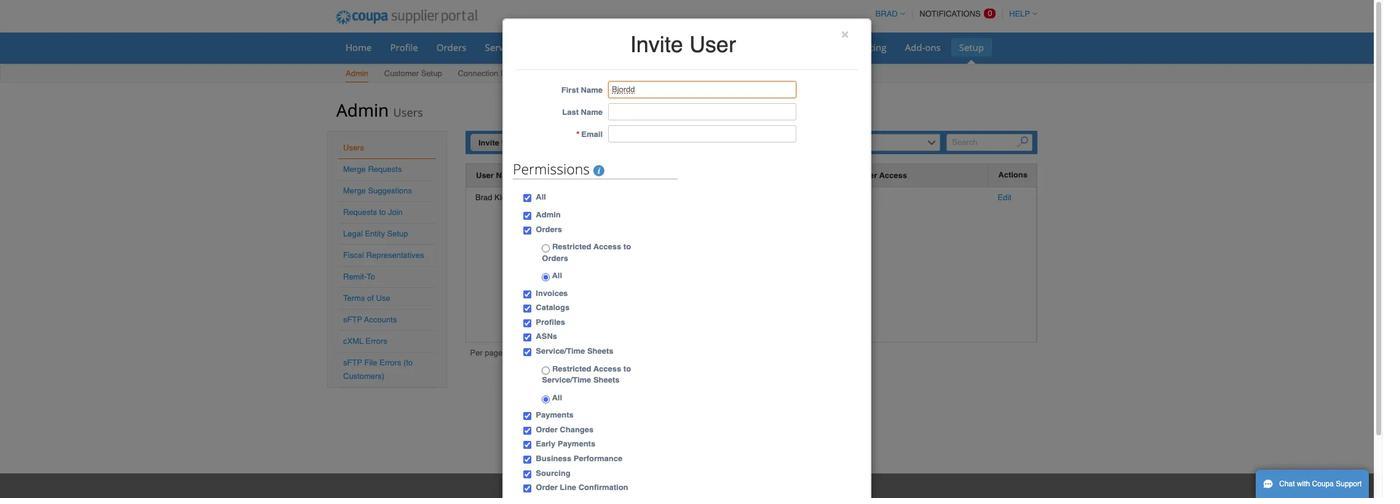 Task type: locate. For each thing, give the bounding box(es) containing it.
name for first name
[[581, 86, 603, 95]]

invoices inside invoices link
[[626, 41, 661, 54]]

business
[[734, 41, 772, 54], [536, 455, 571, 464]]

2 vertical spatial user
[[476, 171, 494, 180]]

10 button
[[520, 348, 535, 361]]

all up order changes
[[550, 393, 562, 403]]

fiscal representatives
[[343, 251, 424, 260]]

None checkbox
[[524, 195, 532, 203], [524, 227, 532, 235], [524, 291, 532, 299], [524, 349, 532, 357], [524, 442, 532, 450], [524, 471, 532, 479], [524, 485, 532, 493], [524, 195, 532, 203], [524, 227, 532, 235], [524, 291, 532, 299], [524, 349, 532, 357], [524, 442, 532, 450], [524, 471, 532, 479], [524, 485, 532, 493]]

sheets up restricted access to service/time sheets
[[587, 347, 614, 356]]

0 horizontal spatial users
[[343, 143, 364, 153]]

admin down home
[[346, 69, 368, 78]]

0 vertical spatial customer
[[384, 69, 419, 78]]

1 vertical spatial setup
[[421, 69, 442, 78]]

accounts
[[364, 316, 397, 325]]

service/time down the asns on the bottom left of page
[[536, 347, 585, 356]]

connection requests
[[458, 69, 534, 78]]

1 vertical spatial merge
[[343, 186, 366, 196]]

0 vertical spatial orders
[[437, 41, 467, 54]]

1 horizontal spatial email
[[581, 130, 603, 139]]

0 horizontal spatial invoices
[[536, 289, 568, 298]]

1 horizontal spatial user
[[502, 138, 519, 148]]

0 horizontal spatial catalogs
[[536, 303, 570, 313]]

requests up legal
[[343, 208, 377, 217]]

0 vertical spatial invoices
[[626, 41, 661, 54]]

service/time sheets up restricted access to service/time sheets
[[536, 347, 614, 356]]

profiles
[[536, 318, 565, 327]]

ons
[[925, 41, 941, 54]]

1 vertical spatial restricted
[[552, 364, 591, 374]]

early payments
[[536, 440, 595, 449]]

service/time down 15 button
[[542, 376, 591, 385]]

merge down merge requests
[[343, 186, 366, 196]]

Last Name text field
[[608, 104, 796, 121]]

brad
[[475, 193, 492, 202]]

sourcing right ×
[[849, 41, 887, 54]]

0 horizontal spatial business performance
[[536, 455, 623, 464]]

access
[[879, 171, 907, 180], [593, 242, 621, 252], [593, 364, 621, 374]]

order left line
[[536, 483, 558, 493]]

1 vertical spatial users
[[343, 143, 364, 153]]

email up klobrad84@gmail.com at the top left of the page
[[538, 171, 559, 180]]

invoices up profiles
[[536, 289, 568, 298]]

terms
[[343, 294, 365, 303]]

0 vertical spatial email
[[581, 130, 603, 139]]

0 vertical spatial name
[[581, 86, 603, 95]]

0 vertical spatial admin
[[346, 69, 368, 78]]

access for customer access
[[879, 171, 907, 180]]

2 merge from the top
[[343, 186, 366, 196]]

0 vertical spatial business
[[734, 41, 772, 54]]

to inside restricted access to service/time sheets
[[624, 364, 631, 374]]

1 vertical spatial customer
[[840, 171, 877, 180]]

user name button
[[476, 169, 518, 182]]

0 vertical spatial access
[[879, 171, 907, 180]]

users down customer setup link
[[393, 105, 423, 120]]

user up user name
[[502, 138, 519, 148]]

setup
[[959, 41, 984, 54], [421, 69, 442, 78], [387, 229, 408, 239]]

customer inside customer setup link
[[384, 69, 419, 78]]

status
[[636, 171, 660, 180]]

access inside 'button'
[[879, 171, 907, 180]]

invite
[[630, 32, 683, 57], [479, 138, 499, 148]]

0 vertical spatial restricted
[[552, 242, 591, 252]]

0 vertical spatial service/time sheets
[[485, 41, 571, 54]]

0 horizontal spatial sourcing
[[536, 469, 571, 478]]

2 vertical spatial access
[[593, 364, 621, 374]]

invoices
[[626, 41, 661, 54], [536, 289, 568, 298]]

2 vertical spatial all
[[550, 393, 562, 403]]

orders
[[437, 41, 467, 54], [536, 225, 562, 234], [542, 254, 568, 263]]

1 horizontal spatial performance
[[775, 41, 831, 54]]

restricted
[[552, 242, 591, 252], [552, 364, 591, 374]]

file
[[364, 359, 377, 368]]

add-ons
[[905, 41, 941, 54]]

1 restricted from the top
[[552, 242, 591, 252]]

chat with coupa support button
[[1256, 471, 1369, 499]]

0 vertical spatial merge
[[343, 165, 366, 174]]

2 vertical spatial service/time
[[542, 376, 591, 385]]

customer access
[[840, 171, 907, 180]]

1 vertical spatial sheets
[[587, 347, 614, 356]]

requests down service/time sheets link
[[501, 69, 534, 78]]

0 horizontal spatial email
[[538, 171, 559, 180]]

errors inside sftp file errors (to customers)
[[379, 359, 401, 368]]

user up first name text field
[[689, 32, 736, 57]]

0 horizontal spatial customer
[[384, 69, 419, 78]]

all for restricted access to orders
[[550, 271, 562, 281]]

name for user name
[[496, 171, 518, 180]]

chat with coupa support
[[1279, 480, 1362, 489]]

business right catalogs link
[[734, 41, 772, 54]]

1 vertical spatial sftp
[[343, 359, 362, 368]]

merge
[[343, 165, 366, 174], [343, 186, 366, 196]]

2 vertical spatial orders
[[542, 254, 568, 263]]

name inside button
[[496, 171, 518, 180]]

None checkbox
[[524, 212, 532, 220], [524, 305, 532, 313], [524, 320, 532, 328], [524, 334, 532, 342], [524, 413, 532, 421], [524, 427, 532, 435], [524, 456, 532, 464], [524, 212, 532, 220], [524, 305, 532, 313], [524, 320, 532, 328], [524, 334, 532, 342], [524, 413, 532, 421], [524, 427, 532, 435], [524, 456, 532, 464]]

1 vertical spatial service/time
[[536, 347, 585, 356]]

name right last
[[581, 108, 603, 117]]

0 horizontal spatial business
[[536, 455, 571, 464]]

2 vertical spatial setup
[[387, 229, 408, 239]]

use
[[376, 294, 390, 303]]

2 vertical spatial name
[[496, 171, 518, 180]]

1 vertical spatial payments
[[558, 440, 595, 449]]

2 horizontal spatial user
[[689, 32, 736, 57]]

sheets
[[542, 41, 571, 54], [587, 347, 614, 356], [593, 376, 620, 385]]

0 horizontal spatial user
[[476, 171, 494, 180]]

all down email button
[[536, 193, 546, 202]]

access inside restricted access to service/time sheets
[[593, 364, 621, 374]]

admin link
[[345, 66, 369, 82]]

sftp up cxml at the left of the page
[[343, 316, 362, 325]]

all
[[536, 193, 546, 202], [550, 271, 562, 281], [550, 393, 562, 403]]

1 vertical spatial invite user
[[479, 138, 519, 148]]

0 vertical spatial setup
[[959, 41, 984, 54]]

1 vertical spatial business
[[536, 455, 571, 464]]

0 vertical spatial performance
[[775, 41, 831, 54]]

cxml
[[343, 337, 363, 346]]

sftp for sftp file errors (to customers)
[[343, 359, 362, 368]]

restricted down 15 button
[[552, 364, 591, 374]]

0 vertical spatial order
[[536, 426, 558, 435]]

performance up confirmation
[[574, 455, 623, 464]]

navigation
[[470, 348, 553, 362]]

sheets up changes
[[593, 376, 620, 385]]

merge requests
[[343, 165, 402, 174]]

1 vertical spatial sourcing
[[536, 469, 571, 478]]

service/time sheets up connection requests
[[485, 41, 571, 54]]

2 vertical spatial sheets
[[593, 376, 620, 385]]

1 horizontal spatial sourcing
[[849, 41, 887, 54]]

customer inside customer access 'button'
[[840, 171, 877, 180]]

merge for merge suggestions
[[343, 186, 366, 196]]

2 order from the top
[[536, 483, 558, 493]]

1 horizontal spatial catalogs
[[679, 41, 716, 54]]

|
[[535, 350, 537, 359]]

to
[[379, 208, 386, 217], [624, 242, 631, 252], [624, 364, 631, 374]]

* email
[[576, 130, 603, 139]]

requests up suggestions
[[368, 165, 402, 174]]

sftp inside sftp file errors (to customers)
[[343, 359, 362, 368]]

2 sftp from the top
[[343, 359, 362, 368]]

asns
[[536, 332, 557, 342]]

×
[[841, 26, 849, 41]]

None text field
[[608, 126, 796, 143]]

setup down join
[[387, 229, 408, 239]]

0 vertical spatial sheets
[[542, 41, 571, 54]]

0 horizontal spatial setup
[[387, 229, 408, 239]]

1 order from the top
[[536, 426, 558, 435]]

access inside restricted access to orders
[[593, 242, 621, 252]]

invite user
[[630, 32, 736, 57], [479, 138, 519, 148]]

1 vertical spatial all
[[550, 271, 562, 281]]

admin down "admin" link
[[336, 98, 389, 122]]

terms of use link
[[343, 294, 390, 303]]

0 vertical spatial sftp
[[343, 316, 362, 325]]

business down early
[[536, 455, 571, 464]]

setup link
[[951, 38, 992, 57]]

catalogs
[[679, 41, 716, 54], [536, 303, 570, 313]]

sheets up first
[[542, 41, 571, 54]]

restricted inside restricted access to service/time sheets
[[552, 364, 591, 374]]

0 vertical spatial business performance
[[734, 41, 831, 54]]

email
[[581, 130, 603, 139], [538, 171, 559, 180]]

service/time sheets
[[485, 41, 571, 54], [536, 347, 614, 356]]

1 merge from the top
[[343, 165, 366, 174]]

service/time up connection requests
[[485, 41, 540, 54]]

1 horizontal spatial users
[[393, 105, 423, 120]]

requests to join
[[343, 208, 403, 217]]

1 vertical spatial order
[[536, 483, 558, 493]]

1 vertical spatial requests
[[368, 165, 402, 174]]

invite user up first name text field
[[630, 32, 736, 57]]

users up merge requests
[[343, 143, 364, 153]]

1 vertical spatial name
[[581, 108, 603, 117]]

Search text field
[[947, 134, 1033, 151]]

to inside restricted access to orders
[[624, 242, 631, 252]]

1 sftp from the top
[[343, 316, 362, 325]]

0 vertical spatial invite user
[[630, 32, 736, 57]]

merge down users "link"
[[343, 165, 366, 174]]

catalogs up profiles
[[536, 303, 570, 313]]

1 horizontal spatial invoices
[[626, 41, 661, 54]]

0 vertical spatial all
[[536, 193, 546, 202]]

0 horizontal spatial performance
[[574, 455, 623, 464]]

support
[[1336, 480, 1362, 489]]

search image
[[1018, 137, 1029, 148]]

restricted access to service/time sheets
[[542, 364, 631, 385]]

1 vertical spatial catalogs
[[536, 303, 570, 313]]

name up klo
[[496, 171, 518, 180]]

invoices left catalogs link
[[626, 41, 661, 54]]

business performance
[[734, 41, 831, 54], [536, 455, 623, 464]]

setup down orders link
[[421, 69, 442, 78]]

payments down changes
[[558, 440, 595, 449]]

profile link
[[382, 38, 426, 57]]

orders inside restricted access to orders
[[542, 254, 568, 263]]

0 vertical spatial user
[[689, 32, 736, 57]]

line
[[560, 483, 576, 493]]

per page
[[470, 349, 503, 358]]

1 horizontal spatial business performance
[[734, 41, 831, 54]]

order up early
[[536, 426, 558, 435]]

1 horizontal spatial customer
[[840, 171, 877, 180]]

catalogs up first name text field
[[679, 41, 716, 54]]

0 horizontal spatial invite user
[[479, 138, 519, 148]]

to for restricted access to orders
[[624, 242, 631, 252]]

None radio
[[542, 245, 550, 253], [542, 274, 550, 282], [542, 367, 550, 375], [542, 245, 550, 253], [542, 274, 550, 282], [542, 367, 550, 375]]

sheets inside restricted access to service/time sheets
[[593, 376, 620, 385]]

sourcing up line
[[536, 469, 571, 478]]

payments up order changes
[[536, 411, 574, 420]]

user
[[689, 32, 736, 57], [502, 138, 519, 148], [476, 171, 494, 180]]

0 horizontal spatial invite
[[479, 138, 499, 148]]

2 horizontal spatial setup
[[959, 41, 984, 54]]

0 vertical spatial requests
[[501, 69, 534, 78]]

0 vertical spatial invite
[[630, 32, 683, 57]]

0 vertical spatial catalogs
[[679, 41, 716, 54]]

1 vertical spatial to
[[624, 242, 631, 252]]

performance left × button
[[775, 41, 831, 54]]

0 vertical spatial users
[[393, 105, 423, 120]]

performance inside business performance link
[[775, 41, 831, 54]]

None radio
[[542, 396, 550, 404]]

merge requests link
[[343, 165, 402, 174]]

admin down klobrad84@gmail.com at the top left of the page
[[536, 210, 561, 220]]

name right first
[[581, 86, 603, 95]]

status button
[[636, 169, 660, 182]]

1 vertical spatial orders
[[536, 225, 562, 234]]

home link
[[338, 38, 380, 57]]

1 vertical spatial email
[[538, 171, 559, 180]]

setup right ons
[[959, 41, 984, 54]]

1 vertical spatial invite
[[479, 138, 499, 148]]

edit
[[998, 193, 1012, 202]]

user up brad
[[476, 171, 494, 180]]

coupa supplier portal image
[[327, 2, 486, 33]]

customer for customer access
[[840, 171, 877, 180]]

restricted inside restricted access to orders
[[552, 242, 591, 252]]

errors down accounts
[[366, 337, 387, 346]]

sftp up "customers)"
[[343, 359, 362, 368]]

invite user up user name
[[479, 138, 519, 148]]

2 restricted from the top
[[552, 364, 591, 374]]

1 horizontal spatial business
[[734, 41, 772, 54]]

restricted down klobrad84@gmail.com link
[[552, 242, 591, 252]]

10
[[523, 350, 532, 359]]

customer
[[384, 69, 419, 78], [840, 171, 877, 180]]

klobrad84@gmail.com
[[537, 193, 617, 202]]

2 vertical spatial to
[[624, 364, 631, 374]]

email right *
[[581, 130, 603, 139]]

all down restricted access to orders
[[550, 271, 562, 281]]

remit-to
[[343, 272, 375, 282]]

order
[[536, 426, 558, 435], [536, 483, 558, 493]]

errors left (to
[[379, 359, 401, 368]]

1 vertical spatial errors
[[379, 359, 401, 368]]

user name
[[476, 171, 518, 180]]

order for order changes
[[536, 426, 558, 435]]

1 vertical spatial access
[[593, 242, 621, 252]]

sftp for sftp accounts
[[343, 316, 362, 325]]



Task type: vqa. For each thing, say whether or not it's contained in the screenshot.
in associated with management
no



Task type: describe. For each thing, give the bounding box(es) containing it.
(to
[[403, 359, 413, 368]]

0 vertical spatial payments
[[536, 411, 574, 420]]

fiscal representatives link
[[343, 251, 424, 260]]

2 vertical spatial requests
[[343, 208, 377, 217]]

access for restricted access to orders
[[593, 242, 621, 252]]

1 vertical spatial admin
[[336, 98, 389, 122]]

home
[[346, 41, 372, 54]]

1 horizontal spatial setup
[[421, 69, 442, 78]]

name for last name
[[581, 108, 603, 117]]

connection
[[458, 69, 498, 78]]

service/time sheets link
[[477, 38, 579, 57]]

cxml errors link
[[343, 337, 387, 346]]

customer setup
[[384, 69, 442, 78]]

sftp accounts
[[343, 316, 397, 325]]

order line confirmation
[[536, 483, 628, 493]]

access for restricted access to service/time sheets
[[593, 364, 621, 374]]

entity
[[365, 229, 385, 239]]

page
[[485, 349, 503, 358]]

1 vertical spatial invoices
[[536, 289, 568, 298]]

fiscal
[[343, 251, 364, 260]]

last
[[562, 108, 579, 117]]

suggestions
[[368, 186, 412, 196]]

0 vertical spatial to
[[379, 208, 386, 217]]

sftp file errors (to customers)
[[343, 359, 413, 381]]

restricted for service/time
[[552, 364, 591, 374]]

first
[[561, 86, 579, 95]]

1 horizontal spatial invite user
[[630, 32, 736, 57]]

business performance link
[[726, 38, 839, 57]]

connection requests link
[[457, 66, 535, 82]]

1 vertical spatial performance
[[574, 455, 623, 464]]

info image
[[593, 166, 605, 177]]

edit link
[[998, 193, 1012, 202]]

klobrad84@gmail.com link
[[537, 193, 617, 202]]

cxml errors
[[343, 337, 387, 346]]

orders link
[[429, 38, 475, 57]]

invoices link
[[618, 38, 669, 57]]

legal
[[343, 229, 363, 239]]

add-
[[905, 41, 925, 54]]

representatives
[[366, 251, 424, 260]]

invite user link
[[471, 134, 527, 151]]

customers)
[[343, 372, 385, 381]]

remit-to link
[[343, 272, 375, 282]]

all for restricted access to service/time sheets
[[550, 393, 562, 403]]

order changes
[[536, 426, 594, 435]]

with
[[1297, 480, 1310, 489]]

user inside button
[[476, 171, 494, 180]]

requests for merge requests
[[368, 165, 402, 174]]

customer setup link
[[384, 66, 443, 82]]

profile
[[390, 41, 418, 54]]

2 vertical spatial admin
[[536, 210, 561, 220]]

coupa
[[1312, 480, 1334, 489]]

restricted access to orders
[[542, 242, 631, 263]]

merge suggestions
[[343, 186, 412, 196]]

changes
[[560, 426, 594, 435]]

customer for customer setup
[[384, 69, 419, 78]]

0 vertical spatial service/time
[[485, 41, 540, 54]]

sftp file errors (to customers) link
[[343, 359, 413, 381]]

1 vertical spatial service/time sheets
[[536, 347, 614, 356]]

brad klo
[[475, 193, 506, 202]]

permissions
[[513, 160, 593, 179]]

catalogs link
[[671, 38, 724, 57]]

users inside the admin users
[[393, 105, 423, 120]]

sourcing link
[[841, 38, 895, 57]]

1 horizontal spatial invite
[[630, 32, 683, 57]]

customer access button
[[840, 169, 907, 182]]

users link
[[343, 143, 364, 153]]

invite inside invite user link
[[479, 138, 499, 148]]

0 vertical spatial errors
[[366, 337, 387, 346]]

join
[[388, 208, 403, 217]]

remit-
[[343, 272, 367, 282]]

First Name text field
[[608, 81, 796, 99]]

order for order line confirmation
[[536, 483, 558, 493]]

restricted for orders
[[552, 242, 591, 252]]

per
[[470, 349, 483, 358]]

legal entity setup
[[343, 229, 408, 239]]

confirmation
[[579, 483, 628, 493]]

to
[[367, 272, 375, 282]]

10 | 15
[[523, 350, 549, 359]]

first name
[[561, 86, 603, 95]]

email button
[[538, 169, 559, 182]]

15 button
[[537, 348, 553, 361]]

klo
[[495, 193, 506, 202]]

catalogs inside catalogs link
[[679, 41, 716, 54]]

*
[[576, 130, 580, 139]]

merge suggestions link
[[343, 186, 412, 196]]

requests for connection requests
[[501, 69, 534, 78]]

merge for merge requests
[[343, 165, 366, 174]]

last name
[[562, 108, 603, 117]]

sftp accounts link
[[343, 316, 397, 325]]

legal entity setup link
[[343, 229, 408, 239]]

of
[[367, 294, 374, 303]]

service/time inside restricted access to service/time sheets
[[542, 376, 591, 385]]

chat
[[1279, 480, 1295, 489]]

navigation containing per page
[[470, 348, 553, 362]]

terms of use
[[343, 294, 390, 303]]

0 vertical spatial sourcing
[[849, 41, 887, 54]]

to for restricted access to service/time sheets
[[624, 364, 631, 374]]

admin users
[[336, 98, 423, 122]]

1 vertical spatial user
[[502, 138, 519, 148]]

1 vertical spatial business performance
[[536, 455, 623, 464]]

× button
[[841, 26, 849, 41]]

15
[[541, 350, 549, 359]]



